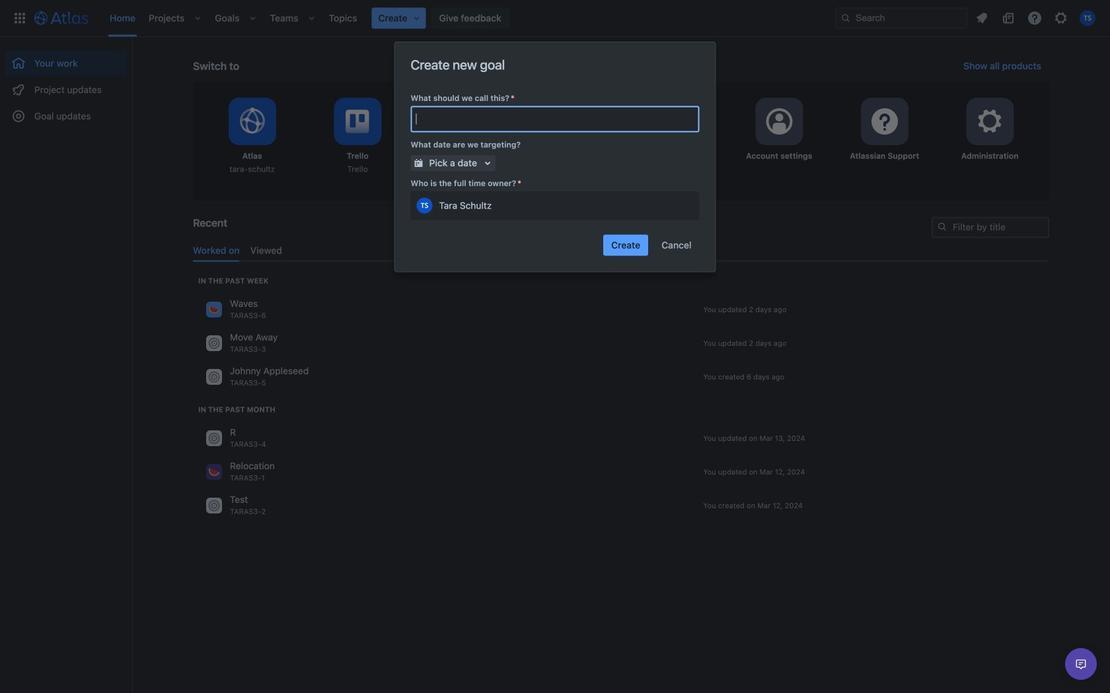 Task type: locate. For each thing, give the bounding box(es) containing it.
2 vertical spatial townsquare image
[[206, 464, 222, 480]]

settings image
[[763, 106, 795, 137]]

group
[[5, 37, 127, 133]]

banner
[[0, 0, 1110, 37]]

settings image
[[869, 106, 900, 137], [974, 106, 1006, 137]]

1 vertical spatial townsquare image
[[206, 431, 222, 447]]

heading
[[198, 276, 269, 286], [198, 405, 275, 415]]

open intercom messenger image
[[1073, 657, 1089, 673]]

search image
[[937, 222, 947, 232]]

0 vertical spatial townsquare image
[[206, 302, 222, 318]]

1 heading from the top
[[198, 276, 269, 286]]

None field
[[412, 107, 698, 131]]

top element
[[8, 0, 835, 37]]

0 horizontal spatial settings image
[[869, 106, 900, 137]]

0 vertical spatial townsquare image
[[206, 369, 222, 385]]

townsquare image
[[206, 369, 222, 385], [206, 431, 222, 447], [206, 464, 222, 480]]

1 horizontal spatial settings image
[[974, 106, 1006, 137]]

0 vertical spatial heading
[[198, 276, 269, 286]]

search image
[[840, 13, 851, 23]]

1 vertical spatial townsquare image
[[206, 336, 222, 351]]

1 vertical spatial heading
[[198, 405, 275, 415]]

2 townsquare image from the top
[[206, 431, 222, 447]]

None search field
[[835, 8, 967, 29]]

tab list
[[188, 240, 1055, 262]]

3 townsquare image from the top
[[206, 498, 222, 514]]

2 heading from the top
[[198, 405, 275, 415]]

2 vertical spatial townsquare image
[[206, 498, 222, 514]]

heading for 1st townsquare image
[[198, 276, 269, 286]]

heading for 2nd townsquare icon from the bottom
[[198, 405, 275, 415]]

1 townsquare image from the top
[[206, 369, 222, 385]]

3 townsquare image from the top
[[206, 464, 222, 480]]

townsquare image
[[206, 302, 222, 318], [206, 336, 222, 351], [206, 498, 222, 514]]

Search field
[[835, 8, 967, 29]]



Task type: vqa. For each thing, say whether or not it's contained in the screenshot.
close modal icon
no



Task type: describe. For each thing, give the bounding box(es) containing it.
help image
[[1027, 10, 1043, 26]]

Filter by title field
[[933, 218, 1048, 237]]

2 settings image from the left
[[974, 106, 1006, 137]]

1 settings image from the left
[[869, 106, 900, 137]]

1 townsquare image from the top
[[206, 302, 222, 318]]

2 townsquare image from the top
[[206, 336, 222, 351]]



